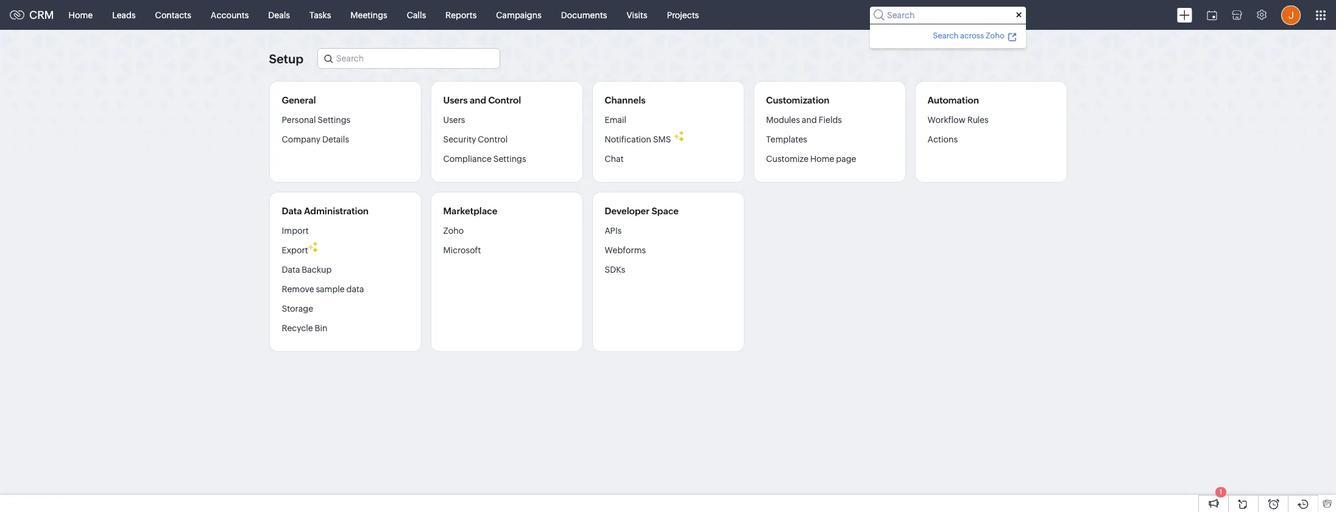 Task type: describe. For each thing, give the bounding box(es) containing it.
notification sms
[[605, 135, 671, 144]]

customization
[[767, 95, 830, 105]]

projects
[[667, 10, 699, 20]]

actions
[[928, 135, 958, 144]]

notification
[[605, 135, 652, 144]]

import
[[282, 226, 309, 236]]

general
[[282, 95, 316, 105]]

modules and fields
[[767, 115, 842, 125]]

apis link
[[605, 226, 622, 241]]

reports
[[446, 10, 477, 20]]

security control link
[[443, 130, 508, 149]]

search across zoho
[[934, 31, 1005, 40]]

contacts
[[155, 10, 191, 20]]

sdks
[[605, 265, 626, 275]]

contacts link
[[145, 0, 201, 30]]

data backup
[[282, 265, 332, 275]]

1
[[1220, 489, 1223, 496]]

bin
[[315, 324, 328, 333]]

company
[[282, 135, 321, 144]]

microsoft link
[[443, 241, 481, 260]]

export
[[282, 246, 308, 255]]

administration
[[304, 206, 369, 216]]

storage link
[[282, 299, 313, 319]]

campaigns link
[[487, 0, 552, 30]]

channels
[[605, 95, 646, 105]]

recycle
[[282, 324, 313, 333]]

compliance settings
[[443, 154, 526, 164]]

apis
[[605, 226, 622, 236]]

control inside security control link
[[478, 135, 508, 144]]

across
[[961, 31, 985, 40]]

automation
[[928, 95, 980, 105]]

templates
[[767, 135, 808, 144]]

email link
[[605, 115, 627, 130]]

webforms link
[[605, 241, 646, 260]]

visits
[[627, 10, 648, 20]]

calls
[[407, 10, 426, 20]]

modules and fields link
[[767, 115, 842, 130]]

storage
[[282, 304, 313, 314]]

campaigns
[[496, 10, 542, 20]]

home inside customize home page link
[[811, 154, 835, 164]]

users for users and control
[[443, 95, 468, 105]]

export link
[[282, 241, 308, 260]]

deals link
[[259, 0, 300, 30]]

create menu image
[[1178, 8, 1193, 22]]

security
[[443, 135, 476, 144]]

documents link
[[552, 0, 617, 30]]

accounts
[[211, 10, 249, 20]]

crm link
[[10, 9, 54, 21]]

microsoft
[[443, 246, 481, 255]]

company details link
[[282, 130, 349, 149]]

backup
[[302, 265, 332, 275]]

0 horizontal spatial zoho
[[443, 226, 464, 236]]

data backup link
[[282, 260, 332, 280]]

meetings link
[[341, 0, 397, 30]]

workflow
[[928, 115, 966, 125]]

modules
[[767, 115, 800, 125]]

create menu element
[[1170, 0, 1200, 30]]

import link
[[282, 226, 309, 241]]

marketplace
[[443, 206, 498, 216]]

personal
[[282, 115, 316, 125]]

chat link
[[605, 149, 624, 169]]

crm
[[29, 9, 54, 21]]

tasks link
[[300, 0, 341, 30]]

Search text field
[[318, 49, 500, 68]]

personal settings
[[282, 115, 351, 125]]

data for data administration
[[282, 206, 302, 216]]



Task type: locate. For each thing, give the bounding box(es) containing it.
workflow rules
[[928, 115, 989, 125]]

calls link
[[397, 0, 436, 30]]

data down export link
[[282, 265, 300, 275]]

accounts link
[[201, 0, 259, 30]]

projects link
[[658, 0, 709, 30]]

profile image
[[1282, 5, 1301, 25]]

webforms
[[605, 246, 646, 255]]

remove sample data
[[282, 285, 364, 294]]

zoho
[[986, 31, 1005, 40], [443, 226, 464, 236]]

2 data from the top
[[282, 265, 300, 275]]

calendar image
[[1208, 10, 1218, 20]]

profile element
[[1275, 0, 1309, 30]]

control up security control link
[[489, 95, 521, 105]]

search
[[934, 31, 959, 40]]

developer space
[[605, 206, 679, 216]]

0 vertical spatial settings
[[318, 115, 351, 125]]

0 vertical spatial data
[[282, 206, 302, 216]]

fields
[[819, 115, 842, 125]]

remove
[[282, 285, 314, 294]]

and for users
[[470, 95, 487, 105]]

space
[[652, 206, 679, 216]]

settings for personal settings
[[318, 115, 351, 125]]

search across zoho link
[[932, 29, 1019, 42]]

recycle bin
[[282, 324, 328, 333]]

data administration
[[282, 206, 369, 216]]

1 data from the top
[[282, 206, 302, 216]]

users link
[[443, 115, 465, 130]]

data for data backup
[[282, 265, 300, 275]]

1 vertical spatial home
[[811, 154, 835, 164]]

1 horizontal spatial settings
[[494, 154, 526, 164]]

0 vertical spatial users
[[443, 95, 468, 105]]

1 horizontal spatial home
[[811, 154, 835, 164]]

customize
[[767, 154, 809, 164]]

deals
[[268, 10, 290, 20]]

0 vertical spatial zoho
[[986, 31, 1005, 40]]

None field
[[318, 48, 500, 69]]

page
[[837, 154, 857, 164]]

sdks link
[[605, 260, 626, 280]]

home inside home link
[[69, 10, 93, 20]]

details
[[322, 135, 349, 144]]

sample
[[316, 285, 345, 294]]

Search field
[[870, 6, 1027, 23]]

users up security
[[443, 115, 465, 125]]

visits link
[[617, 0, 658, 30]]

documents
[[561, 10, 607, 20]]

compliance settings link
[[443, 149, 526, 169]]

1 vertical spatial users
[[443, 115, 465, 125]]

customize home page link
[[767, 149, 857, 169]]

1 users from the top
[[443, 95, 468, 105]]

zoho link
[[443, 226, 464, 241]]

0 horizontal spatial settings
[[318, 115, 351, 125]]

templates link
[[767, 130, 808, 149]]

users and control
[[443, 95, 521, 105]]

and left fields
[[802, 115, 817, 125]]

1 vertical spatial control
[[478, 135, 508, 144]]

1 horizontal spatial and
[[802, 115, 817, 125]]

users for users
[[443, 115, 465, 125]]

0 vertical spatial home
[[69, 10, 93, 20]]

zoho up "microsoft"
[[443, 226, 464, 236]]

remove sample data link
[[282, 280, 364, 299]]

home right crm
[[69, 10, 93, 20]]

users up users link
[[443, 95, 468, 105]]

tasks
[[310, 10, 331, 20]]

home link
[[59, 0, 102, 30]]

customize home page
[[767, 154, 857, 164]]

company details
[[282, 135, 349, 144]]

0 horizontal spatial and
[[470, 95, 487, 105]]

data
[[347, 285, 364, 294]]

sms
[[653, 135, 671, 144]]

email
[[605, 115, 627, 125]]

1 horizontal spatial zoho
[[986, 31, 1005, 40]]

home left page
[[811, 154, 835, 164]]

home
[[69, 10, 93, 20], [811, 154, 835, 164]]

leads link
[[102, 0, 145, 30]]

0 horizontal spatial home
[[69, 10, 93, 20]]

1 vertical spatial and
[[802, 115, 817, 125]]

meetings
[[351, 10, 388, 20]]

settings down security control
[[494, 154, 526, 164]]

settings for compliance settings
[[494, 154, 526, 164]]

1 vertical spatial settings
[[494, 154, 526, 164]]

workflow rules link
[[928, 115, 989, 130]]

data up the import
[[282, 206, 302, 216]]

and
[[470, 95, 487, 105], [802, 115, 817, 125]]

chat
[[605, 154, 624, 164]]

and up security control
[[470, 95, 487, 105]]

developer
[[605, 206, 650, 216]]

actions link
[[928, 130, 958, 149]]

compliance
[[443, 154, 492, 164]]

0 vertical spatial control
[[489, 95, 521, 105]]

1 vertical spatial zoho
[[443, 226, 464, 236]]

reports link
[[436, 0, 487, 30]]

setup
[[269, 52, 304, 66]]

security control
[[443, 135, 508, 144]]

zoho right the across
[[986, 31, 1005, 40]]

and for modules
[[802, 115, 817, 125]]

rules
[[968, 115, 989, 125]]

control up compliance settings link in the left of the page
[[478, 135, 508, 144]]

recycle bin link
[[282, 319, 328, 338]]

1 vertical spatial data
[[282, 265, 300, 275]]

0 vertical spatial and
[[470, 95, 487, 105]]

settings up details
[[318, 115, 351, 125]]

personal settings link
[[282, 115, 351, 130]]

settings
[[318, 115, 351, 125], [494, 154, 526, 164]]

leads
[[112, 10, 136, 20]]

notification sms link
[[605, 130, 671, 149]]

2 users from the top
[[443, 115, 465, 125]]



Task type: vqa. For each thing, say whether or not it's contained in the screenshot.
then
no



